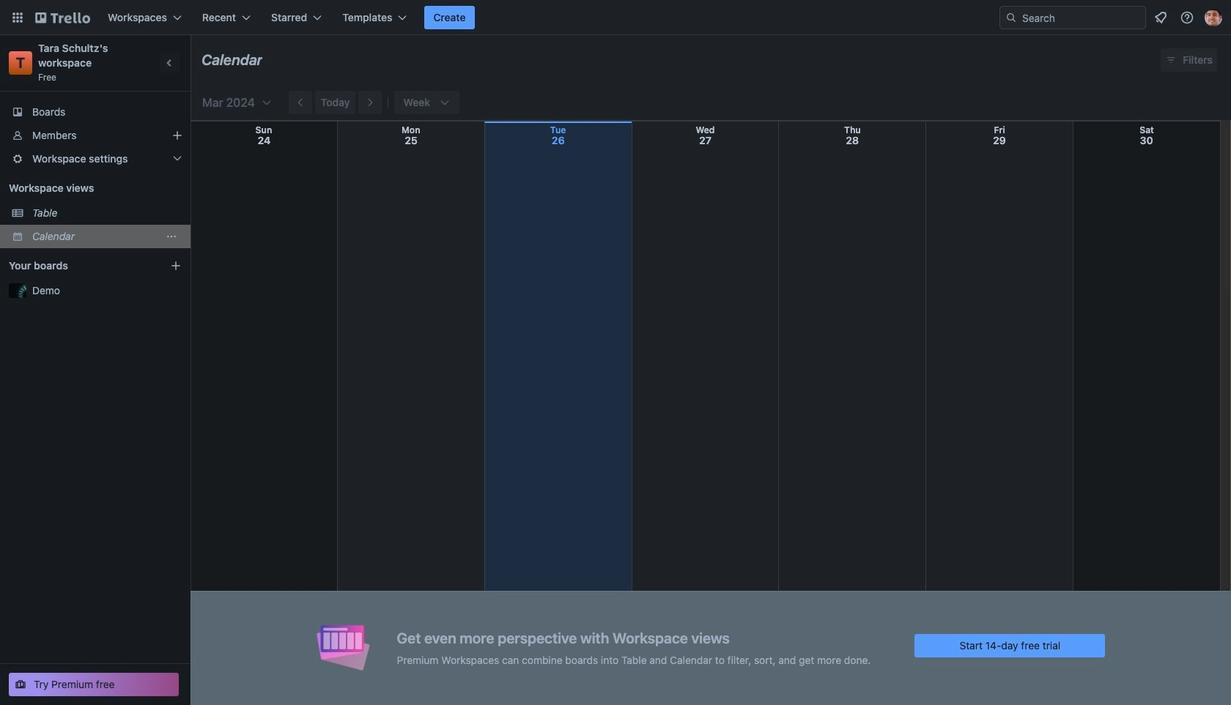 Task type: locate. For each thing, give the bounding box(es) containing it.
add board image
[[170, 260, 182, 272]]

Search field
[[1000, 6, 1146, 29]]

None text field
[[202, 46, 263, 74]]

workspace actions menu image
[[166, 231, 177, 243]]

primary element
[[0, 0, 1231, 35]]

search image
[[1006, 12, 1017, 23]]



Task type: describe. For each thing, give the bounding box(es) containing it.
james peterson (jamespeterson93) image
[[1205, 9, 1223, 26]]

workspace navigation collapse icon image
[[160, 53, 180, 73]]

0 notifications image
[[1152, 9, 1170, 26]]

back to home image
[[35, 6, 90, 29]]

your boards with 1 items element
[[9, 257, 148, 275]]

open information menu image
[[1180, 10, 1195, 25]]



Task type: vqa. For each thing, say whether or not it's contained in the screenshot.
second project from the right
no



